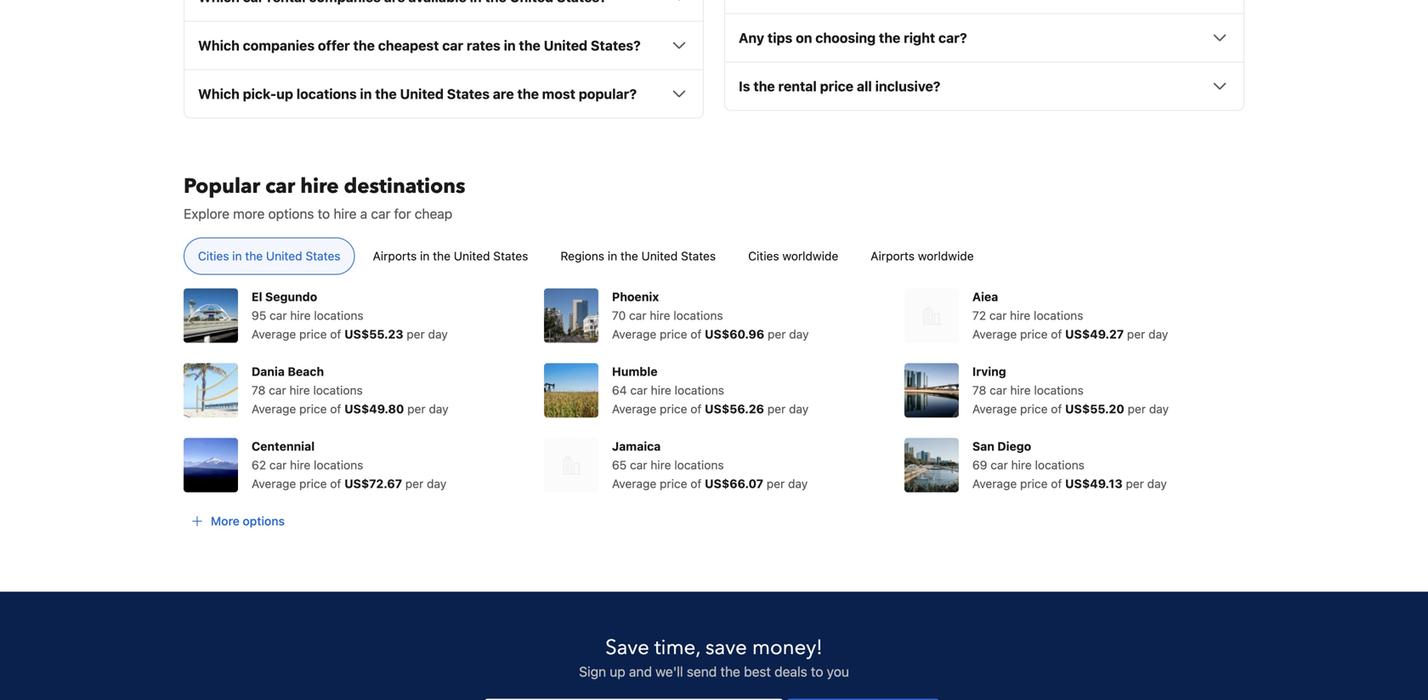 Task type: locate. For each thing, give the bounding box(es) containing it.
cities
[[198, 249, 229, 263], [748, 249, 779, 263]]

per right us$49.27
[[1127, 327, 1145, 341]]

sign
[[579, 664, 606, 680]]

of left "us$72.67"
[[330, 477, 341, 491]]

0 horizontal spatial up
[[276, 86, 293, 102]]

of for aiea 72 car hire locations average price of us$49.27 per day
[[1051, 327, 1062, 341]]

us$49.13
[[1065, 477, 1123, 491]]

day for phoenix 70 car hire locations average price of us$60.96 per day
[[789, 327, 809, 341]]

average down 70
[[612, 327, 657, 341]]

any
[[739, 30, 764, 46]]

day inside the "phoenix 70 car hire locations average price of us$60.96 per day"
[[789, 327, 809, 341]]

of inside irving 78 car hire locations average price of us$55.20 per day
[[1051, 402, 1062, 416]]

2 cities from the left
[[748, 249, 779, 263]]

locations inside irving 78 car hire locations average price of us$55.20 per day
[[1034, 383, 1084, 397]]

which left pick-
[[198, 86, 240, 102]]

day for humble 64 car hire locations average price of us$56.26 per day
[[789, 402, 809, 416]]

price left all at the top right of the page
[[820, 78, 854, 94]]

average
[[252, 327, 296, 341], [612, 327, 657, 341], [973, 327, 1017, 341], [252, 402, 296, 416], [612, 402, 657, 416], [973, 402, 1017, 416], [252, 477, 296, 491], [612, 477, 657, 491], [973, 477, 1017, 491]]

popular?
[[579, 86, 637, 102]]

san diego 69 car hire locations average price of us$49.13 per day
[[973, 439, 1167, 491]]

is the rental price all inclusive? button
[[739, 76, 1230, 96]]

locations up us$66.07 at bottom
[[674, 458, 724, 472]]

day inside 'centennial 62 car hire locations average price of us$72.67 per day'
[[427, 477, 447, 491]]

per right us$55.23
[[407, 327, 425, 341]]

0 horizontal spatial cities
[[198, 249, 229, 263]]

average inside 'centennial 62 car hire locations average price of us$72.67 per day'
[[252, 477, 296, 491]]

car down humble
[[630, 383, 648, 397]]

airports
[[373, 249, 417, 263], [871, 249, 915, 263]]

2 which from the top
[[198, 86, 240, 102]]

options inside button
[[243, 514, 285, 528]]

car
[[442, 37, 463, 53], [265, 172, 295, 200], [371, 206, 391, 222], [270, 308, 287, 322], [629, 308, 647, 322], [990, 308, 1007, 322], [269, 383, 286, 397], [630, 383, 648, 397], [990, 383, 1007, 397], [269, 458, 287, 472], [630, 458, 647, 472], [991, 458, 1008, 472]]

price left us$60.96
[[660, 327, 687, 341]]

united for cities in the united states
[[266, 249, 302, 263]]

per
[[407, 327, 425, 341], [768, 327, 786, 341], [1127, 327, 1145, 341], [407, 402, 426, 416], [768, 402, 786, 416], [1128, 402, 1146, 416], [405, 477, 424, 491], [767, 477, 785, 491], [1126, 477, 1144, 491]]

is
[[739, 78, 750, 94]]

price inside 'centennial 62 car hire locations average price of us$72.67 per day'
[[299, 477, 327, 491]]

per inside san diego 69 car hire locations average price of us$49.13 per day
[[1126, 477, 1144, 491]]

of for irving 78 car hire locations average price of us$55.20 per day
[[1051, 402, 1062, 416]]

1 horizontal spatial up
[[610, 664, 626, 680]]

states inside dropdown button
[[447, 86, 490, 102]]

locations up 'us$56.26'
[[675, 383, 724, 397]]

car down dania at the left bottom of the page
[[269, 383, 286, 397]]

0 vertical spatial options
[[268, 206, 314, 222]]

up inside dropdown button
[[276, 86, 293, 102]]

locations down offer
[[297, 86, 357, 102]]

day right us$49.27
[[1149, 327, 1168, 341]]

which left companies
[[198, 37, 240, 53]]

save
[[706, 634, 747, 662]]

us$66.07
[[705, 477, 764, 491]]

1 horizontal spatial to
[[811, 664, 823, 680]]

of inside the aiea 72 car hire locations average price of us$49.27 per day
[[1051, 327, 1062, 341]]

car inside jamaica 65 car hire locations average price of us$66.07 per day
[[630, 458, 647, 472]]

which inside which pick-up locations in the united states are the most popular? dropdown button
[[198, 86, 240, 102]]

states for cities in the united states
[[306, 249, 341, 263]]

airports for airports worldwide
[[871, 249, 915, 263]]

average down 64 on the left bottom of the page
[[612, 402, 657, 416]]

day
[[428, 327, 448, 341], [789, 327, 809, 341], [1149, 327, 1168, 341], [429, 402, 449, 416], [789, 402, 809, 416], [1149, 402, 1169, 416], [427, 477, 447, 491], [788, 477, 808, 491], [1147, 477, 1167, 491]]

the down save
[[721, 664, 740, 680]]

of for humble 64 car hire locations average price of us$56.26 per day
[[691, 402, 702, 416]]

average inside the dania beach 78 car hire locations average price of us$49.80 per day
[[252, 402, 296, 416]]

explore
[[184, 206, 230, 222]]

0 horizontal spatial 78
[[252, 383, 266, 397]]

car right 69
[[991, 458, 1008, 472]]

average down irving
[[973, 402, 1017, 416]]

78 down irving
[[973, 383, 987, 397]]

jamaica
[[612, 439, 661, 453]]

per right us$60.96
[[768, 327, 786, 341]]

which for which companies offer the cheapest car rates in the united states?
[[198, 37, 240, 53]]

day right us$60.96
[[789, 327, 809, 341]]

per for irving 78 car hire locations average price of us$55.20 per day
[[1128, 402, 1146, 416]]

day right 'us$56.26'
[[789, 402, 809, 416]]

price down beach
[[299, 402, 327, 416]]

to inside save time, save money! sign up and we'll send the best deals to you
[[811, 664, 823, 680]]

locations inside the "phoenix 70 car hire locations average price of us$60.96 per day"
[[674, 308, 723, 322]]

airports down 'for' on the left top of page
[[373, 249, 417, 263]]

car right 62
[[269, 458, 287, 472]]

2 78 from the left
[[973, 383, 987, 397]]

per right us$49.13
[[1126, 477, 1144, 491]]

0 horizontal spatial airports
[[373, 249, 417, 263]]

average inside the "phoenix 70 car hire locations average price of us$60.96 per day"
[[612, 327, 657, 341]]

average inside jamaica 65 car hire locations average price of us$66.07 per day
[[612, 477, 657, 491]]

states left the regions
[[493, 249, 528, 263]]

hire inside irving 78 car hire locations average price of us$55.20 per day
[[1010, 383, 1031, 397]]

popular car hire destinations explore more options to hire a car for cheap
[[184, 172, 465, 222]]

states up the "phoenix 70 car hire locations average price of us$60.96 per day"
[[681, 249, 716, 263]]

any tips on choosing the right car?
[[739, 30, 967, 46]]

cheapest
[[378, 37, 439, 53]]

of inside 'centennial 62 car hire locations average price of us$72.67 per day'
[[330, 477, 341, 491]]

in for airports in the united states
[[420, 249, 430, 263]]

average down the 95
[[252, 327, 296, 341]]

per inside humble 64 car hire locations average price of us$56.26 per day
[[768, 402, 786, 416]]

average inside humble 64 car hire locations average price of us$56.26 per day
[[612, 402, 657, 416]]

1 horizontal spatial worldwide
[[918, 249, 974, 263]]

0 vertical spatial to
[[318, 206, 330, 222]]

average inside san diego 69 car hire locations average price of us$49.13 per day
[[973, 477, 1017, 491]]

per inside irving 78 car hire locations average price of us$55.20 per day
[[1128, 402, 1146, 416]]

1 horizontal spatial cities
[[748, 249, 779, 263]]

hire inside humble 64 car hire locations average price of us$56.26 per day
[[651, 383, 672, 397]]

of inside the "phoenix 70 car hire locations average price of us$60.96 per day"
[[691, 327, 702, 341]]

day right us$55.20 on the right bottom of page
[[1149, 402, 1169, 416]]

on
[[796, 30, 812, 46]]

0 vertical spatial up
[[276, 86, 293, 102]]

the left 'right'
[[879, 30, 901, 46]]

of for centennial 62 car hire locations average price of us$72.67 per day
[[330, 477, 341, 491]]

car right 70
[[629, 308, 647, 322]]

78 down dania at the left bottom of the page
[[252, 383, 266, 397]]

states
[[447, 86, 490, 102], [306, 249, 341, 263], [493, 249, 528, 263], [681, 249, 716, 263]]

best
[[744, 664, 771, 680]]

locations up us$49.27
[[1034, 308, 1084, 322]]

more
[[211, 514, 240, 528]]

78 inside irving 78 car hire locations average price of us$55.20 per day
[[973, 383, 987, 397]]

states up segundo at the left top of the page
[[306, 249, 341, 263]]

hire
[[300, 172, 339, 200], [334, 206, 357, 222], [290, 308, 311, 322], [650, 308, 670, 322], [1010, 308, 1031, 322], [289, 383, 310, 397], [651, 383, 672, 397], [1010, 383, 1031, 397], [290, 458, 311, 472], [651, 458, 671, 472], [1011, 458, 1032, 472]]

average for centennial 62 car hire locations average price of us$72.67 per day
[[252, 477, 296, 491]]

0 horizontal spatial to
[[318, 206, 330, 222]]

any tips on choosing the right car? button
[[739, 27, 1230, 48]]

worldwide
[[783, 249, 839, 263], [918, 249, 974, 263]]

of inside jamaica 65 car hire locations average price of us$66.07 per day
[[691, 477, 702, 491]]

the down cheap
[[433, 249, 451, 263]]

airports up cheap car hire in aiea "image"
[[871, 249, 915, 263]]

per right us$55.20 on the right bottom of page
[[1128, 402, 1146, 416]]

locations inside jamaica 65 car hire locations average price of us$66.07 per day
[[674, 458, 724, 472]]

price left us$49.27
[[1020, 327, 1048, 341]]

car inside 'centennial 62 car hire locations average price of us$72.67 per day'
[[269, 458, 287, 472]]

us$49.27
[[1065, 327, 1124, 341]]

jamaica 65 car hire locations average price of us$66.07 per day
[[612, 439, 808, 491]]

hire inside the "phoenix 70 car hire locations average price of us$60.96 per day"
[[650, 308, 670, 322]]

of
[[330, 327, 341, 341], [691, 327, 702, 341], [1051, 327, 1062, 341], [330, 402, 341, 416], [691, 402, 702, 416], [1051, 402, 1062, 416], [330, 477, 341, 491], [691, 477, 702, 491], [1051, 477, 1062, 491]]

car inside which companies offer the cheapest car rates in the united states? dropdown button
[[442, 37, 463, 53]]

day inside humble 64 car hire locations average price of us$56.26 per day
[[789, 402, 809, 416]]

cheap car hire in dania beach image
[[184, 363, 238, 418]]

1 vertical spatial to
[[811, 664, 823, 680]]

the
[[879, 30, 901, 46], [353, 37, 375, 53], [519, 37, 541, 53], [754, 78, 775, 94], [375, 86, 397, 102], [517, 86, 539, 102], [245, 249, 263, 263], [433, 249, 451, 263], [621, 249, 638, 263], [721, 664, 740, 680]]

regions
[[561, 249, 605, 263]]

price inside irving 78 car hire locations average price of us$55.20 per day
[[1020, 402, 1048, 416]]

average for phoenix 70 car hire locations average price of us$60.96 per day
[[612, 327, 657, 341]]

day for irving 78 car hire locations average price of us$55.20 per day
[[1149, 402, 1169, 416]]

price down the centennial
[[299, 477, 327, 491]]

for
[[394, 206, 411, 222]]

car right the 95
[[270, 308, 287, 322]]

which inside which companies offer the cheapest car rates in the united states? dropdown button
[[198, 37, 240, 53]]

cheap car hire in irving image
[[905, 363, 959, 418]]

tab list containing cities in the united states
[[170, 237, 1258, 276]]

pick-
[[243, 86, 276, 102]]

per right us$66.07 at bottom
[[767, 477, 785, 491]]

car right 72
[[990, 308, 1007, 322]]

airports inside airports in the united states button
[[373, 249, 417, 263]]

airports for airports in the united states
[[373, 249, 417, 263]]

regions in the united states button
[[546, 237, 730, 275]]

worldwide for cities worldwide
[[783, 249, 839, 263]]

hire inside san diego 69 car hire locations average price of us$49.13 per day
[[1011, 458, 1032, 472]]

to left the you
[[811, 664, 823, 680]]

locations up us$55.23
[[314, 308, 364, 322]]

are
[[493, 86, 514, 102]]

locations inside dropdown button
[[297, 86, 357, 102]]

day for aiea 72 car hire locations average price of us$49.27 per day
[[1149, 327, 1168, 341]]

price up diego on the right bottom of page
[[1020, 402, 1048, 416]]

car inside the "phoenix 70 car hire locations average price of us$60.96 per day"
[[629, 308, 647, 322]]

of left us$66.07 at bottom
[[691, 477, 702, 491]]

average down 72
[[973, 327, 1017, 341]]

day for jamaica 65 car hire locations average price of us$66.07 per day
[[788, 477, 808, 491]]

states left are
[[447, 86, 490, 102]]

the up the phoenix
[[621, 249, 638, 263]]

deals
[[775, 664, 808, 680]]

day right "us$49.80"
[[429, 402, 449, 416]]

tab list
[[170, 237, 1258, 276]]

day right "us$72.67"
[[427, 477, 447, 491]]

per inside the "phoenix 70 car hire locations average price of us$60.96 per day"
[[768, 327, 786, 341]]

average down 69
[[973, 477, 1017, 491]]

average down 65
[[612, 477, 657, 491]]

up
[[276, 86, 293, 102], [610, 664, 626, 680]]

per inside the aiea 72 car hire locations average price of us$49.27 per day
[[1127, 327, 1145, 341]]

worldwide inside button
[[918, 249, 974, 263]]

in down cheap
[[420, 249, 430, 263]]

locations inside humble 64 car hire locations average price of us$56.26 per day
[[675, 383, 724, 397]]

of left us$49.27
[[1051, 327, 1062, 341]]

companies
[[243, 37, 315, 53]]

1 vertical spatial up
[[610, 664, 626, 680]]

locations up "us$72.67"
[[314, 458, 363, 472]]

centennial
[[252, 439, 315, 453]]

in down "which companies offer the cheapest car rates in the united states?"
[[360, 86, 372, 102]]

cities worldwide
[[748, 249, 839, 263]]

1 vertical spatial options
[[243, 514, 285, 528]]

locations down beach
[[313, 383, 363, 397]]

price inside jamaica 65 car hire locations average price of us$66.07 per day
[[660, 477, 687, 491]]

of for jamaica 65 car hire locations average price of us$66.07 per day
[[691, 477, 702, 491]]

72
[[973, 308, 986, 322]]

per inside the dania beach 78 car hire locations average price of us$49.80 per day
[[407, 402, 426, 416]]

0 vertical spatial which
[[198, 37, 240, 53]]

of inside humble 64 car hire locations average price of us$56.26 per day
[[691, 402, 702, 416]]

1 worldwide from the left
[[783, 249, 839, 263]]

locations
[[297, 86, 357, 102], [314, 308, 364, 322], [674, 308, 723, 322], [1034, 308, 1084, 322], [313, 383, 363, 397], [675, 383, 724, 397], [1034, 383, 1084, 397], [314, 458, 363, 472], [674, 458, 724, 472], [1035, 458, 1085, 472]]

price up beach
[[299, 327, 327, 341]]

options
[[268, 206, 314, 222], [243, 514, 285, 528]]

cheap car hire in centennial image
[[184, 438, 238, 493]]

day right us$55.23
[[428, 327, 448, 341]]

per right 'us$56.26'
[[768, 402, 786, 416]]

states inside button
[[493, 249, 528, 263]]

locations inside el segundo 95 car hire locations average price of us$55.23 per day
[[314, 308, 364, 322]]

hire inside the aiea 72 car hire locations average price of us$49.27 per day
[[1010, 308, 1031, 322]]

airports worldwide button
[[856, 237, 988, 275]]

average for irving 78 car hire locations average price of us$55.20 per day
[[973, 402, 1017, 416]]

segundo
[[265, 290, 317, 304]]

all
[[857, 78, 872, 94]]

cities worldwide button
[[734, 237, 853, 275]]

per inside 'centennial 62 car hire locations average price of us$72.67 per day'
[[405, 477, 424, 491]]

of left us$55.20 on the right bottom of page
[[1051, 402, 1062, 416]]

day inside irving 78 car hire locations average price of us$55.20 per day
[[1149, 402, 1169, 416]]

car left rates in the top left of the page
[[442, 37, 463, 53]]

price up 'jamaica'
[[660, 402, 687, 416]]

regions in the united states
[[561, 249, 716, 263]]

car down 'jamaica'
[[630, 458, 647, 472]]

in right rates in the top left of the page
[[504, 37, 516, 53]]

aiea 72 car hire locations average price of us$49.27 per day
[[973, 290, 1168, 341]]

0 horizontal spatial worldwide
[[783, 249, 839, 263]]

day inside the aiea 72 car hire locations average price of us$49.27 per day
[[1149, 327, 1168, 341]]

average inside the aiea 72 car hire locations average price of us$49.27 per day
[[973, 327, 1017, 341]]

price inside san diego 69 car hire locations average price of us$49.13 per day
[[1020, 477, 1048, 491]]

more
[[233, 206, 265, 222]]

2 airports from the left
[[871, 249, 915, 263]]

day right us$66.07 at bottom
[[788, 477, 808, 491]]

per for phoenix 70 car hire locations average price of us$60.96 per day
[[768, 327, 786, 341]]

cheap
[[415, 206, 453, 222]]

in down more
[[232, 249, 242, 263]]

which
[[198, 37, 240, 53], [198, 86, 240, 102]]

price down diego on the right bottom of page
[[1020, 477, 1048, 491]]

1 78 from the left
[[252, 383, 266, 397]]

united inside button
[[454, 249, 490, 263]]

1 vertical spatial which
[[198, 86, 240, 102]]

day inside jamaica 65 car hire locations average price of us$66.07 per day
[[788, 477, 808, 491]]

worldwide inside button
[[783, 249, 839, 263]]

of inside the dania beach 78 car hire locations average price of us$49.80 per day
[[330, 402, 341, 416]]

time,
[[655, 634, 700, 662]]

united
[[544, 37, 588, 53], [400, 86, 444, 102], [266, 249, 302, 263], [454, 249, 490, 263], [642, 249, 678, 263]]

62
[[252, 458, 266, 472]]

cities down explore
[[198, 249, 229, 263]]

cities up the "phoenix 70 car hire locations average price of us$60.96 per day"
[[748, 249, 779, 263]]

per for jamaica 65 car hire locations average price of us$66.07 per day
[[767, 477, 785, 491]]

average for aiea 72 car hire locations average price of us$49.27 per day
[[973, 327, 1017, 341]]

car right popular
[[265, 172, 295, 200]]

1 airports from the left
[[373, 249, 417, 263]]

average inside el segundo 95 car hire locations average price of us$55.23 per day
[[252, 327, 296, 341]]

airports inside airports worldwide button
[[871, 249, 915, 263]]

price inside dropdown button
[[820, 78, 854, 94]]

average inside irving 78 car hire locations average price of us$55.20 per day
[[973, 402, 1017, 416]]

in inside cities in the united states button
[[232, 249, 242, 263]]

per inside el segundo 95 car hire locations average price of us$55.23 per day
[[407, 327, 425, 341]]

per for centennial 62 car hire locations average price of us$72.67 per day
[[405, 477, 424, 491]]

cities in the united states
[[198, 249, 341, 263]]

price inside el segundo 95 car hire locations average price of us$55.23 per day
[[299, 327, 327, 341]]

95
[[252, 308, 266, 322]]

the right is
[[754, 78, 775, 94]]

in inside 'regions in the united states' button
[[608, 249, 617, 263]]

locations up us$55.20 on the right bottom of page
[[1034, 383, 1084, 397]]

1 horizontal spatial airports
[[871, 249, 915, 263]]

up down companies
[[276, 86, 293, 102]]

locations up us$60.96
[[674, 308, 723, 322]]

2 worldwide from the left
[[918, 249, 974, 263]]

per inside jamaica 65 car hire locations average price of us$66.07 per day
[[767, 477, 785, 491]]

options inside popular car hire destinations explore more options to hire a car for cheap
[[268, 206, 314, 222]]

1 cities from the left
[[198, 249, 229, 263]]

per right "us$49.80"
[[407, 402, 426, 416]]

average for humble 64 car hire locations average price of us$56.26 per day
[[612, 402, 657, 416]]

the right offer
[[353, 37, 375, 53]]

average down dania at the left bottom of the page
[[252, 402, 296, 416]]

in inside airports in the united states button
[[420, 249, 430, 263]]

of left us$60.96
[[691, 327, 702, 341]]

car down irving
[[990, 383, 1007, 397]]

up left and on the left bottom of the page
[[610, 664, 626, 680]]

in right the regions
[[608, 249, 617, 263]]

day right us$49.13
[[1147, 477, 1167, 491]]

of left us$49.13
[[1051, 477, 1062, 491]]

to
[[318, 206, 330, 222], [811, 664, 823, 680]]

in for regions in the united states
[[608, 249, 617, 263]]

of left us$55.23
[[330, 327, 341, 341]]

price down 'jamaica'
[[660, 477, 687, 491]]

us$60.96
[[705, 327, 765, 341]]

per right "us$72.67"
[[405, 477, 424, 491]]

price
[[820, 78, 854, 94], [299, 327, 327, 341], [660, 327, 687, 341], [1020, 327, 1048, 341], [299, 402, 327, 416], [660, 402, 687, 416], [1020, 402, 1048, 416], [299, 477, 327, 491], [660, 477, 687, 491], [1020, 477, 1048, 491]]

el
[[252, 290, 262, 304]]

1 which from the top
[[198, 37, 240, 53]]

of left "us$49.80"
[[330, 402, 341, 416]]

to left a
[[318, 206, 330, 222]]

day inside san diego 69 car hire locations average price of us$49.13 per day
[[1147, 477, 1167, 491]]

78
[[252, 383, 266, 397], [973, 383, 987, 397]]

locations up us$49.13
[[1035, 458, 1085, 472]]

average down 62
[[252, 477, 296, 491]]

destinations
[[344, 172, 465, 200]]

1 horizontal spatial 78
[[973, 383, 987, 397]]

of left 'us$56.26'
[[691, 402, 702, 416]]

tips
[[768, 30, 793, 46]]



Task type: describe. For each thing, give the bounding box(es) containing it.
which companies offer the cheapest car rates in the united states? button
[[198, 35, 690, 56]]

rates
[[467, 37, 501, 53]]

car inside the aiea 72 car hire locations average price of us$49.27 per day
[[990, 308, 1007, 322]]

humble 64 car hire locations average price of us$56.26 per day
[[612, 365, 809, 416]]

locations inside the dania beach 78 car hire locations average price of us$49.80 per day
[[313, 383, 363, 397]]

hire inside jamaica 65 car hire locations average price of us$66.07 per day
[[651, 458, 671, 472]]

day inside el segundo 95 car hire locations average price of us$55.23 per day
[[428, 327, 448, 341]]

save
[[605, 634, 649, 662]]

hire inside 'centennial 62 car hire locations average price of us$72.67 per day'
[[290, 458, 311, 472]]

car inside humble 64 car hire locations average price of us$56.26 per day
[[630, 383, 648, 397]]

70
[[612, 308, 626, 322]]

78 inside the dania beach 78 car hire locations average price of us$49.80 per day
[[252, 383, 266, 397]]

humble
[[612, 365, 658, 379]]

right
[[904, 30, 935, 46]]

money!
[[752, 634, 823, 662]]

which pick-up locations in the united states are the most popular? button
[[198, 84, 690, 104]]

send
[[687, 664, 717, 680]]

san
[[973, 439, 995, 453]]

day inside the dania beach 78 car hire locations average price of us$49.80 per day
[[429, 402, 449, 416]]

most
[[542, 86, 576, 102]]

price inside the dania beach 78 car hire locations average price of us$49.80 per day
[[299, 402, 327, 416]]

offer
[[318, 37, 350, 53]]

per for humble 64 car hire locations average price of us$56.26 per day
[[768, 402, 786, 416]]

we'll
[[656, 664, 683, 680]]

hire inside el segundo 95 car hire locations average price of us$55.23 per day
[[290, 308, 311, 322]]

the inside save time, save money! sign up and we'll send the best deals to you
[[721, 664, 740, 680]]

the right are
[[517, 86, 539, 102]]

inclusive?
[[875, 78, 941, 94]]

up inside save time, save money! sign up and we'll send the best deals to you
[[610, 664, 626, 680]]

cities in the united states button
[[184, 237, 355, 275]]

beach
[[288, 365, 324, 379]]

to inside popular car hire destinations explore more options to hire a car for cheap
[[318, 206, 330, 222]]

car inside irving 78 car hire locations average price of us$55.20 per day
[[990, 383, 1007, 397]]

car right a
[[371, 206, 391, 222]]

cheap car hire in jamaica image
[[544, 438, 599, 493]]

phoenix
[[612, 290, 659, 304]]

rental
[[778, 78, 817, 94]]

price inside the "phoenix 70 car hire locations average price of us$60.96 per day"
[[660, 327, 687, 341]]

day for centennial 62 car hire locations average price of us$72.67 per day
[[427, 477, 447, 491]]

which pick-up locations in the united states are the most popular?
[[198, 86, 637, 102]]

choosing
[[816, 30, 876, 46]]

car inside san diego 69 car hire locations average price of us$49.13 per day
[[991, 458, 1008, 472]]

69
[[973, 458, 988, 472]]

more options
[[211, 514, 285, 528]]

irving 78 car hire locations average price of us$55.20 per day
[[973, 365, 1169, 416]]

car inside the dania beach 78 car hire locations average price of us$49.80 per day
[[269, 383, 286, 397]]

us$56.26
[[705, 402, 764, 416]]

is the rental price all inclusive?
[[739, 78, 941, 94]]

in inside which pick-up locations in the united states are the most popular? dropdown button
[[360, 86, 372, 102]]

per for aiea 72 car hire locations average price of us$49.27 per day
[[1127, 327, 1145, 341]]

us$55.20
[[1065, 402, 1125, 416]]

phoenix 70 car hire locations average price of us$60.96 per day
[[612, 290, 809, 341]]

and
[[629, 664, 652, 680]]

price inside humble 64 car hire locations average price of us$56.26 per day
[[660, 402, 687, 416]]

airports in the united states button
[[358, 237, 543, 275]]

car?
[[939, 30, 967, 46]]

a
[[360, 206, 367, 222]]

diego
[[998, 439, 1032, 453]]

locations inside 'centennial 62 car hire locations average price of us$72.67 per day'
[[314, 458, 363, 472]]

of inside el segundo 95 car hire locations average price of us$55.23 per day
[[330, 327, 341, 341]]

states?
[[591, 37, 641, 53]]

locations inside san diego 69 car hire locations average price of us$49.13 per day
[[1035, 458, 1085, 472]]

us$49.80
[[344, 402, 404, 416]]

cheap car hire in phoenix image
[[544, 288, 599, 343]]

which for which pick-up locations in the united states are the most popular?
[[198, 86, 240, 102]]

cheap car hire in el segundo image
[[184, 288, 238, 343]]

united for airports in the united states
[[454, 249, 490, 263]]

in for cities in the united states
[[232, 249, 242, 263]]

in inside which companies offer the cheapest car rates in the united states? dropdown button
[[504, 37, 516, 53]]

airports in the united states
[[373, 249, 528, 263]]

more options button
[[184, 506, 292, 537]]

cheap car hire in aiea image
[[905, 288, 959, 343]]

us$55.23
[[344, 327, 403, 341]]

us$72.67
[[344, 477, 402, 491]]

aiea
[[973, 290, 998, 304]]

average for jamaica 65 car hire locations average price of us$66.07 per day
[[612, 477, 657, 491]]

the right rates in the top left of the page
[[519, 37, 541, 53]]

you
[[827, 664, 849, 680]]

the up el
[[245, 249, 263, 263]]

64
[[612, 383, 627, 397]]

the down cheapest
[[375, 86, 397, 102]]

of for phoenix 70 car hire locations average price of us$60.96 per day
[[691, 327, 702, 341]]

cities for cities worldwide
[[748, 249, 779, 263]]

united for regions in the united states
[[642, 249, 678, 263]]

el segundo 95 car hire locations average price of us$55.23 per day
[[252, 290, 448, 341]]

irving
[[973, 365, 1006, 379]]

hire inside the dania beach 78 car hire locations average price of us$49.80 per day
[[289, 383, 310, 397]]

cheap car hire in san diego image
[[905, 438, 959, 493]]

car inside el segundo 95 car hire locations average price of us$55.23 per day
[[270, 308, 287, 322]]

cities for cities in the united states
[[198, 249, 229, 263]]

the inside button
[[433, 249, 451, 263]]

centennial 62 car hire locations average price of us$72.67 per day
[[252, 439, 447, 491]]

65
[[612, 458, 627, 472]]

locations inside the aiea 72 car hire locations average price of us$49.27 per day
[[1034, 308, 1084, 322]]

save time, save money! sign up and we'll send the best deals to you
[[579, 634, 849, 680]]

states for regions in the united states
[[681, 249, 716, 263]]

popular
[[184, 172, 260, 200]]

cheap car hire in humble image
[[544, 363, 599, 418]]

price inside the aiea 72 car hire locations average price of us$49.27 per day
[[1020, 327, 1048, 341]]

states for airports in the united states
[[493, 249, 528, 263]]

dania
[[252, 365, 285, 379]]

which companies offer the cheapest car rates in the united states?
[[198, 37, 641, 53]]

of inside san diego 69 car hire locations average price of us$49.13 per day
[[1051, 477, 1062, 491]]

worldwide for airports worldwide
[[918, 249, 974, 263]]

airports worldwide
[[871, 249, 974, 263]]

dania beach 78 car hire locations average price of us$49.80 per day
[[252, 365, 449, 416]]



Task type: vqa. For each thing, say whether or not it's contained in the screenshot.
left to
yes



